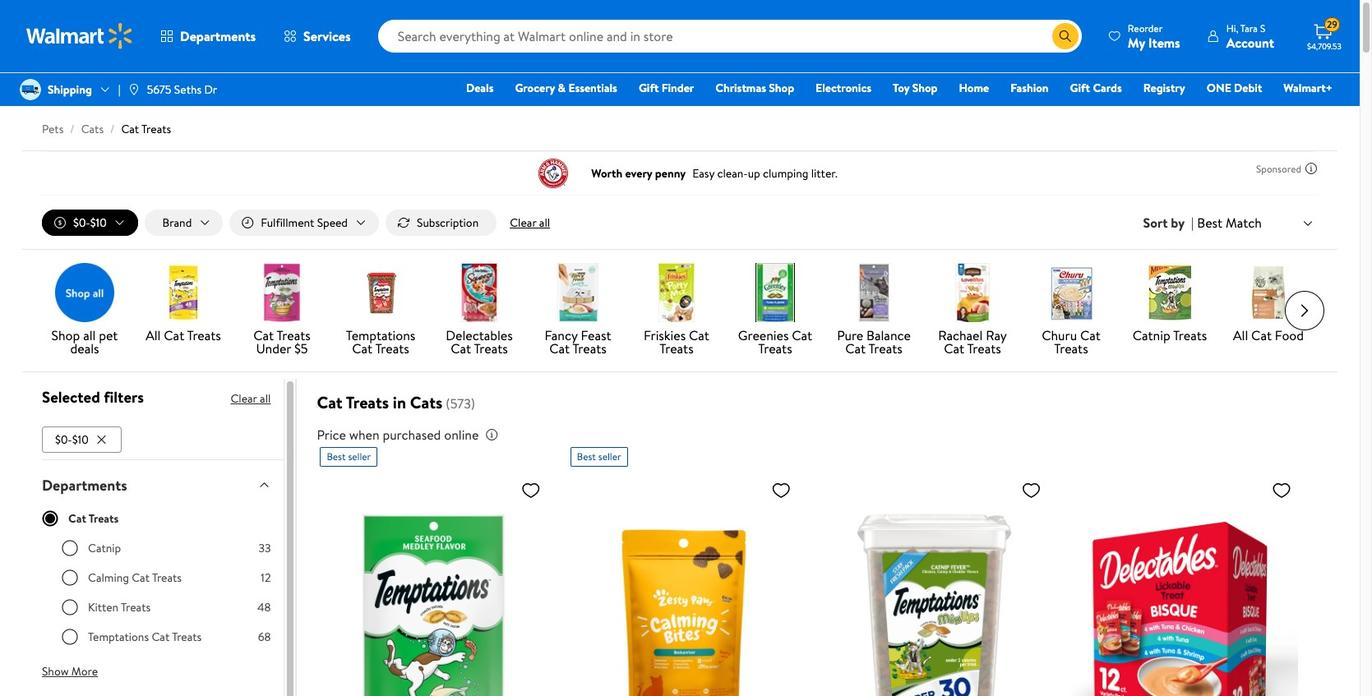 Task type: describe. For each thing, give the bounding box(es) containing it.
treats down catnip treats image
[[1174, 327, 1208, 345]]

cat inside churu cat treats
[[1081, 327, 1101, 345]]

sort by |
[[1144, 214, 1195, 232]]

grocery & essentials
[[515, 80, 618, 96]]

match
[[1227, 214, 1263, 232]]

home
[[960, 80, 990, 96]]

&
[[558, 80, 566, 96]]

gift cards
[[1071, 80, 1123, 96]]

cat treats link
[[121, 121, 171, 137]]

search icon image
[[1059, 30, 1073, 43]]

all for rightmost clear all button
[[540, 215, 550, 231]]

kitten treats
[[88, 600, 151, 616]]

treats inside pure balance cat treats
[[869, 340, 903, 358]]

$10 inside button
[[72, 432, 89, 448]]

grocery
[[515, 80, 555, 96]]

price when purchased online
[[317, 426, 479, 444]]

gift finder
[[639, 80, 695, 96]]

clear for rightmost clear all button
[[510, 215, 537, 231]]

cat left food
[[1252, 327, 1273, 345]]

walmart+
[[1284, 80, 1333, 96]]

deals
[[466, 80, 494, 96]]

departments button
[[29, 460, 284, 511]]

catnip treats
[[1133, 327, 1208, 345]]

 image for shipping
[[20, 79, 41, 100]]

pure
[[838, 327, 864, 345]]

items
[[1149, 33, 1181, 51]]

$0-$10 inside $0-$10 button
[[55, 432, 89, 448]]

one
[[1207, 80, 1232, 96]]

pets
[[42, 121, 64, 137]]

5675 seths dr
[[147, 81, 217, 98]]

12
[[261, 570, 271, 586]]

0 vertical spatial cats
[[81, 121, 104, 137]]

applied filters section element
[[42, 387, 144, 408]]

friskies
[[644, 327, 686, 345]]

cats link
[[81, 121, 104, 137]]

pet
[[1344, 327, 1363, 345]]

legal information image
[[486, 429, 499, 442]]

all inside shop all pet deals
[[83, 327, 96, 345]]

pets link
[[42, 121, 64, 137]]

by
[[1172, 214, 1185, 232]]

one debit
[[1207, 80, 1263, 96]]

cat inside fancy feast cat treats
[[550, 340, 570, 358]]

pet
[[99, 327, 118, 345]]

(573)
[[446, 395, 475, 413]]

treats inside the friskies cat treats
[[660, 340, 694, 358]]

48
[[257, 600, 271, 616]]

fancy feast cat treats
[[545, 327, 612, 358]]

fancy
[[545, 327, 578, 345]]

delectables cat treats link
[[437, 263, 522, 359]]

pure balance cat treats image
[[845, 263, 904, 323]]

online
[[444, 426, 479, 444]]

electronics link
[[809, 79, 879, 97]]

departments button
[[146, 16, 270, 56]]

temptations mixups catnip fever flavor crunchy and soft treats for cats, 30 oz. tub image
[[821, 474, 1049, 697]]

temptations cat treats image
[[351, 263, 410, 323]]

delectables cat treats
[[446, 327, 513, 358]]

delectables
[[446, 327, 513, 345]]

when
[[349, 426, 380, 444]]

debit
[[1235, 80, 1263, 96]]

purchased
[[383, 426, 441, 444]]

treats left 68
[[172, 629, 202, 646]]

1 horizontal spatial cats
[[410, 392, 443, 414]]

shipping
[[48, 81, 92, 98]]

shop all pet deals
[[51, 327, 118, 358]]

reorder
[[1129, 21, 1163, 35]]

greenies cat treats
[[739, 327, 813, 358]]

fancy feast cat treats link
[[536, 263, 621, 359]]

all for clear all button to the bottom
[[260, 391, 271, 407]]

toy shop
[[893, 80, 938, 96]]

fulfillment speed button
[[230, 210, 379, 236]]

rachael ray cat treats
[[939, 327, 1008, 358]]

add to favorites list, delectables bisque lickable wet cat treats variety pack, 1.4 oz. (12 count) image
[[1273, 480, 1292, 501]]

treats inside 'link'
[[187, 327, 221, 345]]

pure balance cat treats
[[838, 327, 911, 358]]

cat inside delectables cat treats
[[451, 340, 471, 358]]

rachael
[[939, 327, 983, 345]]

friskies cat treats link
[[634, 263, 720, 359]]

cards
[[1094, 80, 1123, 96]]

cat right calming
[[132, 570, 150, 586]]

treats left in
[[346, 392, 389, 414]]

add to favorites list, temptations classic crunchy and soft cat treats seafood medley flavor, 3 oz. pouch image
[[521, 480, 541, 501]]

1 vertical spatial clear all
[[231, 391, 271, 407]]

fancy feast cat treats image
[[549, 263, 608, 323]]

$5
[[294, 340, 308, 358]]

cat down calming cat treats
[[152, 629, 170, 646]]

fulfillment
[[261, 215, 315, 231]]

delectables bisque lickable wet cat treats variety pack, 1.4 oz. (12 count) image
[[1072, 474, 1299, 697]]

none radio inside cat treats 'option group'
[[62, 629, 78, 646]]

all for all cat food
[[1234, 327, 1249, 345]]

cat treats
[[68, 511, 119, 527]]

cat inside cat treats under $5
[[254, 327, 274, 345]]

filters
[[104, 387, 144, 408]]

account
[[1227, 33, 1275, 51]]

cat inside greenies cat treats
[[792, 327, 813, 345]]

$4,709.53
[[1308, 40, 1342, 52]]

add to favorites list, zesty paws calming bites, stress & anxiety relief supplement for cats, 30 count image
[[772, 480, 792, 501]]

seller for temptations classic crunchy and soft cat treats seafood medley flavor, 3 oz. pouch "image"
[[348, 450, 371, 464]]

greenies
[[739, 327, 789, 345]]

treats inside cat treats under $5
[[277, 327, 311, 345]]

toy shop link
[[886, 79, 946, 97]]

catnip for catnip
[[88, 540, 121, 557]]

catnip for catnip treats
[[1133, 327, 1171, 345]]

churu cat treats
[[1042, 327, 1101, 358]]

shop all pet deals link
[[42, 263, 128, 359]]

shop for toy shop
[[913, 80, 938, 96]]

treats inside delectables cat treats
[[474, 340, 508, 358]]

treats inside fancy feast cat treats
[[573, 340, 607, 358]]

1 vertical spatial clear all button
[[231, 386, 271, 412]]

cat inside rachael ray cat treats
[[945, 340, 965, 358]]

ad disclaimer and feedback image
[[1306, 162, 1319, 175]]

show more button
[[29, 659, 111, 685]]

2 / from the left
[[110, 121, 115, 137]]

shop for christmas shop
[[769, 80, 795, 96]]

kitten
[[88, 600, 119, 616]]

more
[[71, 664, 98, 680]]

churu cat treats link
[[1029, 263, 1115, 359]]

gift finder link
[[632, 79, 702, 97]]

cat inside pure balance cat treats
[[846, 340, 866, 358]]

1 / from the left
[[70, 121, 75, 137]]

treats right cat treats option
[[89, 511, 119, 527]]

shop inside shop all pet deals
[[51, 327, 80, 345]]

brand
[[163, 215, 192, 231]]

registry link
[[1137, 79, 1193, 97]]

deals
[[70, 340, 99, 358]]

ray
[[986, 327, 1008, 345]]

1 horizontal spatial clear all button
[[504, 210, 557, 236]]

 image for 5675 seths dr
[[127, 83, 140, 96]]



Task type: vqa. For each thing, say whether or not it's contained in the screenshot.


Task type: locate. For each thing, give the bounding box(es) containing it.
Search search field
[[378, 20, 1082, 53]]

treats down greenies cat treats image
[[759, 340, 793, 358]]

1 horizontal spatial best
[[577, 450, 596, 464]]

$0-$10 list item
[[42, 423, 125, 453]]

all inside 'link'
[[146, 327, 161, 345]]

all down under
[[260, 391, 271, 407]]

gift for gift finder
[[639, 80, 659, 96]]

1 horizontal spatial temptations cat treats
[[346, 327, 416, 358]]

0 horizontal spatial clear all button
[[231, 386, 271, 412]]

0 horizontal spatial temptations
[[88, 629, 149, 646]]

selected filters
[[42, 387, 144, 408]]

| inside sort and filter section element
[[1192, 214, 1195, 232]]

treats right calming
[[152, 570, 182, 586]]

friskies cat treats image
[[647, 263, 707, 323]]

essentials
[[569, 80, 618, 96]]

1 horizontal spatial catnip
[[1133, 327, 1171, 345]]

1 gift from the left
[[639, 80, 659, 96]]

$0- inside dropdown button
[[73, 215, 90, 231]]

|
[[118, 81, 121, 98], [1192, 214, 1195, 232]]

pet te link
[[1325, 263, 1373, 346]]

treats down cat treats under 5 image
[[277, 327, 311, 345]]

$10 inside dropdown button
[[90, 215, 107, 231]]

0 horizontal spatial |
[[118, 81, 121, 98]]

$0-$10 up shop all pet deals image
[[73, 215, 107, 231]]

Walmart Site-Wide search field
[[378, 20, 1082, 53]]

all left pet
[[83, 327, 96, 345]]

cat
[[121, 121, 139, 137], [164, 327, 184, 345], [254, 327, 274, 345], [689, 327, 710, 345], [792, 327, 813, 345], [1081, 327, 1101, 345], [1252, 327, 1273, 345], [352, 340, 373, 358], [451, 340, 471, 358], [550, 340, 570, 358], [846, 340, 866, 358], [945, 340, 965, 358], [317, 392, 343, 414], [68, 511, 86, 527], [132, 570, 150, 586], [152, 629, 170, 646]]

fashion link
[[1004, 79, 1057, 97]]

selected
[[42, 387, 100, 408]]

1 vertical spatial |
[[1192, 214, 1195, 232]]

temptations
[[346, 327, 416, 345], [88, 629, 149, 646]]

temptations cat treats link
[[338, 263, 424, 359]]

1 vertical spatial all
[[83, 327, 96, 345]]

show more
[[42, 664, 98, 680]]

$0-$10
[[73, 215, 107, 231], [55, 432, 89, 448]]

all up fancy feast cat treats image
[[540, 215, 550, 231]]

gift for gift cards
[[1071, 80, 1091, 96]]

/ right cats link
[[110, 121, 115, 137]]

catnip inside cat treats 'option group'
[[88, 540, 121, 557]]

cat treats in cats (573)
[[317, 392, 475, 414]]

0 horizontal spatial seller
[[348, 450, 371, 464]]

0 horizontal spatial all
[[83, 327, 96, 345]]

temptations down kitten treats in the left of the page
[[88, 629, 149, 646]]

greenies cat treats image
[[746, 263, 805, 323]]

pet te
[[1344, 327, 1373, 345]]

catnip treats image
[[1141, 263, 1200, 323]]

0 horizontal spatial shop
[[51, 327, 80, 345]]

clear inside sort and filter section element
[[510, 215, 537, 231]]

None radio
[[62, 540, 78, 557], [62, 570, 78, 586], [62, 600, 78, 616], [62, 540, 78, 557], [62, 570, 78, 586], [62, 600, 78, 616]]

seller
[[348, 450, 371, 464], [599, 450, 622, 464]]

treats inside the temptations cat treats
[[376, 340, 409, 358]]

0 vertical spatial clear all button
[[504, 210, 557, 236]]

gift left 'cards'
[[1071, 80, 1091, 96]]

seths
[[174, 81, 202, 98]]

0 horizontal spatial catnip
[[88, 540, 121, 557]]

best inside dropdown button
[[1198, 214, 1223, 232]]

catnip
[[1133, 327, 1171, 345], [88, 540, 121, 557]]

treats down calming cat treats
[[121, 600, 151, 616]]

0 horizontal spatial clear
[[231, 391, 257, 407]]

0 vertical spatial temptations cat treats
[[346, 327, 416, 358]]

catnip treats link
[[1128, 263, 1213, 346]]

all cat treats
[[146, 327, 221, 345]]

treats down 5675
[[142, 121, 171, 137]]

zesty paws calming bites, stress & anxiety relief supplement for cats, 30 count image
[[571, 474, 798, 697]]

all left food
[[1234, 327, 1249, 345]]

$10 down selected
[[72, 432, 89, 448]]

departments inside departments dropdown button
[[42, 475, 127, 496]]

services
[[304, 27, 351, 45]]

cats right pets
[[81, 121, 104, 137]]

clear all
[[510, 215, 550, 231], [231, 391, 271, 407]]

$0-$10 down selected
[[55, 432, 89, 448]]

2 horizontal spatial best
[[1198, 214, 1223, 232]]

$10
[[90, 215, 107, 231], [72, 432, 89, 448]]

catnip up calming
[[88, 540, 121, 557]]

1 horizontal spatial departments
[[180, 27, 256, 45]]

2 all from the left
[[1234, 327, 1249, 345]]

food
[[1276, 327, 1305, 345]]

treats down churu cat treats image
[[1055, 340, 1089, 358]]

sort and filter section element
[[22, 197, 1338, 249]]

0 vertical spatial $0-
[[73, 215, 90, 231]]

1 vertical spatial $10
[[72, 432, 89, 448]]

0 vertical spatial clear all
[[510, 215, 550, 231]]

0 vertical spatial $10
[[90, 215, 107, 231]]

treats inside greenies cat treats
[[759, 340, 793, 358]]

best match button
[[1195, 212, 1319, 234]]

1 vertical spatial temptations cat treats
[[88, 629, 202, 646]]

greenies cat treats link
[[733, 263, 819, 359]]

0 horizontal spatial $0-
[[55, 432, 72, 448]]

cat up '(573)'
[[451, 340, 471, 358]]

33
[[259, 540, 271, 557]]

$0- up shop all pet deals image
[[73, 215, 90, 231]]

clear
[[510, 215, 537, 231], [231, 391, 257, 407]]

1 vertical spatial departments
[[42, 475, 127, 496]]

sponsored
[[1257, 162, 1302, 176]]

calming cat treats
[[88, 570, 182, 586]]

rachael ray cat treats image
[[944, 263, 1003, 323]]

cat inside the friskies cat treats
[[689, 327, 710, 345]]

cat inside 'link'
[[164, 327, 184, 345]]

0 horizontal spatial temptations cat treats
[[88, 629, 202, 646]]

christmas shop link
[[709, 79, 802, 97]]

treats down delectables cat treats image
[[474, 340, 508, 358]]

balance
[[867, 327, 911, 345]]

0 horizontal spatial departments
[[42, 475, 127, 496]]

walmart+ link
[[1277, 79, 1341, 97]]

0 horizontal spatial all
[[146, 327, 161, 345]]

1 vertical spatial temptations
[[88, 629, 149, 646]]

0 horizontal spatial $10
[[72, 432, 89, 448]]

temptations classic crunchy and soft cat treats seafood medley flavor, 3 oz. pouch image
[[320, 474, 548, 697]]

cat treats option group
[[62, 540, 271, 659]]

departments inside departments popup button
[[180, 27, 256, 45]]

next slide for chipmodulewithimages list image
[[1286, 291, 1325, 331]]

0 horizontal spatial best
[[327, 450, 346, 464]]

clear down under
[[231, 391, 257, 407]]

temptations cat treats down temptations cat treats image
[[346, 327, 416, 358]]

1 vertical spatial clear
[[231, 391, 257, 407]]

shop right christmas
[[769, 80, 795, 96]]

pets / cats / cat treats
[[42, 121, 171, 137]]

walmart image
[[26, 23, 133, 49]]

registry
[[1144, 80, 1186, 96]]

1 horizontal spatial seller
[[599, 450, 622, 464]]

tara
[[1241, 21, 1259, 35]]

speed
[[317, 215, 348, 231]]

$0- inside button
[[55, 432, 72, 448]]

finder
[[662, 80, 695, 96]]

gift cards link
[[1063, 79, 1130, 97]]

2 vertical spatial all
[[260, 391, 271, 407]]

None radio
[[62, 629, 78, 646]]

gift
[[639, 80, 659, 96], [1071, 80, 1091, 96]]

$0-$10 button
[[42, 210, 138, 236]]

0 vertical spatial |
[[118, 81, 121, 98]]

shop all pet deals image
[[55, 263, 114, 323]]

subscription
[[417, 215, 479, 231]]

gift inside "link"
[[639, 80, 659, 96]]

temptations cat treats inside temptations cat treats 'link'
[[346, 327, 416, 358]]

2 gift from the left
[[1071, 80, 1091, 96]]

departments up dr on the left
[[180, 27, 256, 45]]

0 vertical spatial clear
[[510, 215, 537, 231]]

all cat food link
[[1227, 263, 1312, 346]]

best seller
[[327, 450, 371, 464], [577, 450, 622, 464]]

$0-$10 inside $0-$10 dropdown button
[[73, 215, 107, 231]]

temptations inside 'link'
[[346, 327, 416, 345]]

 image left 5675
[[127, 83, 140, 96]]

cat up price
[[317, 392, 343, 414]]

Cat Treats radio
[[42, 511, 58, 527]]

shop left pet
[[51, 327, 80, 345]]

clear right subscription
[[510, 215, 537, 231]]

0 vertical spatial departments
[[180, 27, 256, 45]]

2 best seller from the left
[[577, 450, 622, 464]]

rachael ray cat treats link
[[930, 263, 1016, 359]]

| right by
[[1192, 214, 1195, 232]]

cat left balance
[[846, 340, 866, 358]]

cat down temptations cat treats image
[[352, 340, 373, 358]]

0 horizontal spatial gift
[[639, 80, 659, 96]]

all cat food image
[[1240, 263, 1299, 323]]

clear all inside sort and filter section element
[[510, 215, 550, 231]]

pure balance cat treats link
[[832, 263, 917, 359]]

1 vertical spatial $0-
[[55, 432, 72, 448]]

 image
[[20, 79, 41, 100], [127, 83, 140, 96]]

all cat treats image
[[154, 263, 213, 323]]

2 seller from the left
[[599, 450, 622, 464]]

1 horizontal spatial all
[[260, 391, 271, 407]]

clear for clear all button to the bottom
[[231, 391, 257, 407]]

grocery & essentials link
[[508, 79, 625, 97]]

1 horizontal spatial all
[[1234, 327, 1249, 345]]

cat right churu
[[1081, 327, 1101, 345]]

all inside sort and filter section element
[[540, 215, 550, 231]]

cat treats under 5 image
[[253, 263, 312, 323]]

deals link
[[459, 79, 501, 97]]

best seller for temptations classic crunchy and soft cat treats seafood medley flavor, 3 oz. pouch "image"
[[327, 450, 371, 464]]

cat down the all cat treats image
[[164, 327, 184, 345]]

treats
[[142, 121, 171, 137], [187, 327, 221, 345], [277, 327, 311, 345], [1174, 327, 1208, 345], [376, 340, 409, 358], [474, 340, 508, 358], [573, 340, 607, 358], [660, 340, 694, 358], [759, 340, 793, 358], [869, 340, 903, 358], [968, 340, 1002, 358], [1055, 340, 1089, 358], [346, 392, 389, 414], [89, 511, 119, 527], [152, 570, 182, 586], [121, 600, 151, 616], [172, 629, 202, 646]]

all cat treats link
[[141, 263, 226, 346]]

1 horizontal spatial shop
[[769, 80, 795, 96]]

electronics
[[816, 80, 872, 96]]

1 horizontal spatial best seller
[[577, 450, 622, 464]]

 image left shipping
[[20, 79, 41, 100]]

cat treats under $5
[[254, 327, 311, 358]]

2 horizontal spatial all
[[540, 215, 550, 231]]

cat right "greenies" on the right top of page
[[792, 327, 813, 345]]

friskies cat treats
[[644, 327, 710, 358]]

one debit link
[[1200, 79, 1270, 97]]

0 vertical spatial all
[[540, 215, 550, 231]]

departments tab
[[29, 460, 284, 511]]

all for all cat treats
[[146, 327, 161, 345]]

cats right in
[[410, 392, 443, 414]]

cat left ray
[[945, 340, 965, 358]]

brand button
[[144, 210, 223, 236]]

temptations cat treats inside cat treats 'option group'
[[88, 629, 202, 646]]

christmas
[[716, 80, 767, 96]]

1 horizontal spatial gift
[[1071, 80, 1091, 96]]

temptations down temptations cat treats image
[[346, 327, 416, 345]]

1 horizontal spatial /
[[110, 121, 115, 137]]

seller for zesty paws calming bites, stress & anxiety relief supplement for cats, 30 count image at the bottom of the page
[[599, 450, 622, 464]]

gift left finder
[[639, 80, 659, 96]]

treats down friskies cat treats image
[[660, 340, 694, 358]]

cat inside the temptations cat treats
[[352, 340, 373, 358]]

treats inside churu cat treats
[[1055, 340, 1089, 358]]

cats
[[81, 121, 104, 137], [410, 392, 443, 414]]

1 horizontal spatial clear all
[[510, 215, 550, 231]]

0 vertical spatial catnip
[[1133, 327, 1171, 345]]

| left 5675
[[118, 81, 121, 98]]

add to favorites list, temptations mixups catnip fever flavor crunchy and soft treats for cats, 30 oz. tub image
[[1022, 480, 1042, 501]]

christmas shop
[[716, 80, 795, 96]]

shop inside the toy shop "link"
[[913, 80, 938, 96]]

best for temptations classic crunchy and soft cat treats seafood medley flavor, 3 oz. pouch "image"
[[327, 450, 346, 464]]

0 horizontal spatial  image
[[20, 79, 41, 100]]

0 horizontal spatial /
[[70, 121, 75, 137]]

cat right cats link
[[121, 121, 139, 137]]

treats up cat treats in cats (573)
[[376, 340, 409, 358]]

dr
[[204, 81, 217, 98]]

departments up cat treats
[[42, 475, 127, 496]]

cat right friskies
[[689, 327, 710, 345]]

catnip down catnip treats image
[[1133, 327, 1171, 345]]

cat left $5
[[254, 327, 274, 345]]

calming
[[88, 570, 129, 586]]

5675
[[147, 81, 172, 98]]

shop inside "christmas shop" link
[[769, 80, 795, 96]]

under
[[256, 340, 291, 358]]

/ right pets link
[[70, 121, 75, 137]]

best seller for zesty paws calming bites, stress & anxiety relief supplement for cats, 30 count image at the bottom of the page
[[577, 450, 622, 464]]

$0- down selected
[[55, 432, 72, 448]]

0 vertical spatial temptations
[[346, 327, 416, 345]]

show
[[42, 664, 69, 680]]

1 seller from the left
[[348, 450, 371, 464]]

churu cat treats image
[[1042, 263, 1102, 323]]

1 horizontal spatial |
[[1192, 214, 1195, 232]]

s
[[1261, 21, 1266, 35]]

1 all from the left
[[146, 327, 161, 345]]

best for zesty paws calming bites, stress & anxiety relief supplement for cats, 30 count image at the bottom of the page
[[577, 450, 596, 464]]

subscription button
[[386, 210, 497, 236]]

temptations inside cat treats 'option group'
[[88, 629, 149, 646]]

cat left "feast"
[[550, 340, 570, 358]]

te
[[1366, 327, 1373, 345]]

1 horizontal spatial clear
[[510, 215, 537, 231]]

temptations cat treats down kitten treats in the left of the page
[[88, 629, 202, 646]]

treats down the all cat treats image
[[187, 327, 221, 345]]

all right pet
[[146, 327, 161, 345]]

delectables cat treats image
[[450, 263, 509, 323]]

1 horizontal spatial $10
[[90, 215, 107, 231]]

1 vertical spatial catnip
[[88, 540, 121, 557]]

1 horizontal spatial $0-
[[73, 215, 90, 231]]

68
[[258, 629, 271, 646]]

1 vertical spatial $0-$10
[[55, 432, 89, 448]]

0 vertical spatial $0-$10
[[73, 215, 107, 231]]

reorder my items
[[1129, 21, 1181, 51]]

all
[[146, 327, 161, 345], [1234, 327, 1249, 345]]

best match
[[1198, 214, 1263, 232]]

1 vertical spatial cats
[[410, 392, 443, 414]]

$0-$10 button
[[42, 427, 121, 453]]

treats down fancy feast cat treats image
[[573, 340, 607, 358]]

treats inside rachael ray cat treats
[[968, 340, 1002, 358]]

0 horizontal spatial cats
[[81, 121, 104, 137]]

0 horizontal spatial best seller
[[327, 450, 371, 464]]

shop right toy
[[913, 80, 938, 96]]

in
[[393, 392, 406, 414]]

29
[[1328, 17, 1338, 31]]

treats right pure
[[869, 340, 903, 358]]

1 best seller from the left
[[327, 450, 371, 464]]

1 horizontal spatial temptations
[[346, 327, 416, 345]]

my
[[1129, 33, 1146, 51]]

1 horizontal spatial  image
[[127, 83, 140, 96]]

treats down rachael ray cat treats image
[[968, 340, 1002, 358]]

$10 up shop all pet deals image
[[90, 215, 107, 231]]

cat right cat treats option
[[68, 511, 86, 527]]

2 horizontal spatial shop
[[913, 80, 938, 96]]

hi,
[[1227, 21, 1239, 35]]

0 horizontal spatial clear all
[[231, 391, 271, 407]]



